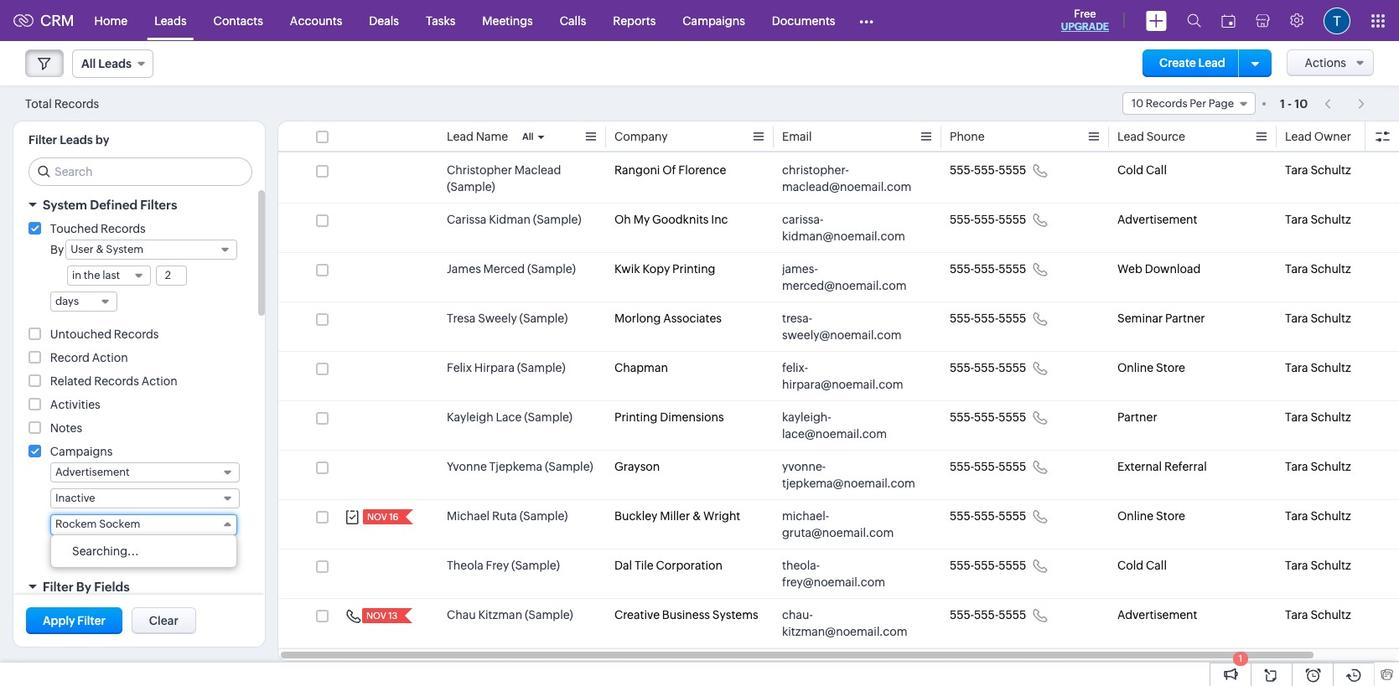 Task type: describe. For each thing, give the bounding box(es) containing it.
schultz for theola- frey@noemail.com
[[1311, 559, 1351, 573]]

calendar image
[[1222, 14, 1236, 27]]

leads for filter leads by
[[60, 133, 93, 147]]

tara for tresa- sweely@noemail.com
[[1285, 312, 1308, 325]]

10 Records Per Page field
[[1123, 92, 1256, 115]]

systems
[[712, 609, 758, 622]]

upgrade
[[1061, 21, 1109, 33]]

tara for christopher- maclead@noemail.com
[[1285, 163, 1308, 177]]

kayleigh
[[447, 411, 494, 424]]

online store for felix- hirpara@noemail.com
[[1118, 361, 1185, 375]]

tile
[[635, 559, 654, 573]]

related records action
[[50, 375, 177, 388]]

advertisement inside field
[[55, 466, 130, 479]]

records for untouched
[[114, 328, 159, 341]]

lead for lead source
[[1118, 130, 1144, 143]]

free upgrade
[[1061, 8, 1109, 33]]

reports
[[613, 14, 656, 27]]

create menu image
[[1146, 10, 1167, 31]]

notes
[[50, 422, 82, 435]]

nov for michael
[[367, 512, 387, 522]]

christopher
[[447, 163, 512, 177]]

theola frey (sample)
[[447, 559, 560, 573]]

apply filter button
[[26, 608, 122, 635]]

associates
[[663, 312, 722, 325]]

online for felix- hirpara@noemail.com
[[1118, 361, 1154, 375]]

kitzman@noemail.com
[[782, 625, 908, 639]]

in the last field
[[67, 266, 151, 286]]

inactive
[[55, 492, 95, 505]]

touched
[[50, 222, 98, 236]]

tresa- sweely@noemail.com
[[782, 312, 902, 342]]

lead name
[[447, 130, 508, 143]]

untouched
[[50, 328, 112, 341]]

by inside filter by fields dropdown button
[[76, 580, 91, 594]]

records for total
[[54, 97, 99, 110]]

michael
[[447, 510, 490, 523]]

1 horizontal spatial printing
[[672, 262, 716, 276]]

tresa- sweely@noemail.com link
[[782, 310, 916, 344]]

tara schultz for tresa- sweely@noemail.com
[[1285, 312, 1351, 325]]

goodknits
[[652, 213, 709, 226]]

system defined filters
[[43, 198, 177, 212]]

All Leads field
[[72, 49, 153, 78]]

555-555-5555 for christopher- maclead@noemail.com
[[950, 163, 1026, 177]]

oh
[[615, 213, 631, 226]]

chau
[[447, 609, 476, 622]]

christopher- maclead@noemail.com link
[[782, 162, 916, 195]]

-
[[1288, 97, 1292, 110]]

nov 16 link
[[363, 510, 400, 525]]

search image
[[1187, 13, 1201, 28]]

1 vertical spatial action
[[141, 375, 177, 388]]

record
[[50, 351, 90, 365]]

chau-
[[782, 609, 813, 622]]

filter leads by
[[29, 133, 109, 147]]

grayson
[[615, 460, 660, 474]]

tara schultz for chau- kitzman@noemail.com
[[1285, 609, 1351, 622]]

felix- hirpara@noemail.com link
[[782, 360, 916, 393]]

accounts
[[290, 14, 342, 27]]

per
[[1190, 97, 1206, 110]]

create menu element
[[1136, 0, 1177, 41]]

555-555-5555 for tresa- sweely@noemail.com
[[950, 312, 1026, 325]]

555-555-5555 for felix- hirpara@noemail.com
[[950, 361, 1026, 375]]

1 vertical spatial printing
[[615, 411, 658, 424]]

web
[[1118, 262, 1143, 276]]

total records
[[25, 97, 99, 110]]

theola
[[447, 559, 484, 573]]

james- merced@noemail.com link
[[782, 261, 916, 294]]

tara for michael- gruta@noemail.com
[[1285, 510, 1308, 523]]

company
[[615, 130, 668, 143]]

(sample) for yvonne tjepkema (sample)
[[545, 460, 593, 474]]

cold call for theola- frey@noemail.com
[[1118, 559, 1167, 573]]

lead inside button
[[1199, 56, 1226, 70]]

create lead button
[[1143, 49, 1242, 77]]

kidman
[[489, 213, 531, 226]]

michael- gruta@noemail.com
[[782, 510, 894, 540]]

creative business systems
[[615, 609, 758, 622]]

felix hirpara (sample)
[[447, 361, 566, 375]]

lead for lead owner
[[1285, 130, 1312, 143]]

crm
[[40, 12, 74, 29]]

frey@noemail.com
[[782, 576, 885, 589]]

555-555-5555 for theola- frey@noemail.com
[[950, 559, 1026, 573]]

Other Modules field
[[849, 7, 885, 34]]

filter inside "button"
[[77, 615, 106, 628]]

schultz for michael- gruta@noemail.com
[[1311, 510, 1351, 523]]

(sample) for michael ruta (sample)
[[520, 510, 568, 523]]

james merced (sample) link
[[447, 261, 576, 278]]

theola frey (sample) link
[[447, 558, 560, 574]]

5555 for carissa- kidman@noemail.com
[[999, 213, 1026, 226]]

Advertisement field
[[50, 463, 240, 483]]

printing dimensions
[[615, 411, 724, 424]]

1 horizontal spatial 10
[[1295, 97, 1308, 110]]

documents link
[[759, 0, 849, 41]]

(sample) for chau kitzman (sample)
[[525, 609, 573, 622]]

sweely@noemail.com
[[782, 329, 902, 342]]

phone
[[950, 130, 985, 143]]

5555 for christopher- maclead@noemail.com
[[999, 163, 1026, 177]]

(sample) for felix hirpara (sample)
[[517, 361, 566, 375]]

the
[[84, 269, 100, 282]]

lead owner
[[1285, 130, 1351, 143]]

actions
[[1305, 56, 1346, 70]]

total
[[25, 97, 52, 110]]

of
[[663, 163, 676, 177]]

cold call for christopher- maclead@noemail.com
[[1118, 163, 1167, 177]]

schultz for felix- hirpara@noemail.com
[[1311, 361, 1351, 375]]

cold for christopher- maclead@noemail.com
[[1118, 163, 1144, 177]]

theola- frey@noemail.com link
[[782, 558, 916, 591]]

merced
[[483, 262, 525, 276]]

florence
[[679, 163, 726, 177]]

ruta
[[492, 510, 517, 523]]

frey
[[486, 559, 509, 573]]

schultz for yvonne- tjepkema@noemail.com
[[1311, 460, 1351, 474]]

carissa kidman (sample) link
[[447, 211, 581, 228]]

tara for kayleigh- lace@noemail.com
[[1285, 411, 1308, 424]]

buckley miller & wright
[[615, 510, 741, 523]]

search element
[[1177, 0, 1212, 41]]

1 for 1 - 10
[[1280, 97, 1285, 110]]

store for michael- gruta@noemail.com
[[1156, 510, 1185, 523]]

loading image
[[102, 102, 110, 108]]

oh my goodknits inc
[[615, 213, 728, 226]]

all leads
[[81, 57, 132, 70]]

yvonne
[[447, 460, 487, 474]]

filter for filter by fields
[[43, 580, 73, 594]]

maclead@noemail.com
[[782, 180, 912, 194]]

tara schultz for james- merced@noemail.com
[[1285, 262, 1351, 276]]

schultz for christopher- maclead@noemail.com
[[1311, 163, 1351, 177]]

0 horizontal spatial partner
[[1118, 411, 1158, 424]]

10 records per page
[[1132, 97, 1234, 110]]

seminar partner
[[1118, 312, 1205, 325]]

last
[[102, 269, 120, 282]]

store for felix- hirpara@noemail.com
[[1156, 361, 1185, 375]]

tara for james- merced@noemail.com
[[1285, 262, 1308, 276]]

tara schultz for kayleigh- lace@noemail.com
[[1285, 411, 1351, 424]]

filter by fields button
[[13, 573, 265, 602]]

christopher maclead (sample) link
[[447, 162, 598, 195]]

5555 for tresa- sweely@noemail.com
[[999, 312, 1026, 325]]

10 inside field
[[1132, 97, 1144, 110]]

tjepkema
[[489, 460, 543, 474]]

fields
[[94, 580, 130, 594]]

campaigns link
[[669, 0, 759, 41]]

tasks
[[426, 14, 456, 27]]

User & System field
[[66, 240, 237, 260]]

cold for theola- frey@noemail.com
[[1118, 559, 1144, 573]]

kayleigh lace (sample) link
[[447, 409, 573, 426]]

schultz for carissa- kidman@noemail.com
[[1311, 213, 1351, 226]]

(sample) for james merced (sample)
[[527, 262, 576, 276]]

nov for chau
[[366, 611, 386, 621]]

schultz for james- merced@noemail.com
[[1311, 262, 1351, 276]]

13
[[388, 611, 398, 621]]

system inside field
[[106, 243, 143, 256]]

dimensions
[[660, 411, 724, 424]]



Task type: locate. For each thing, give the bounding box(es) containing it.
1 horizontal spatial by
[[76, 580, 91, 594]]

page
[[1209, 97, 1234, 110]]

1 tara from the top
[[1285, 163, 1308, 177]]

1 vertical spatial &
[[693, 510, 701, 523]]

5555 for james- merced@noemail.com
[[999, 262, 1026, 276]]

morlong associates
[[615, 312, 722, 325]]

1 vertical spatial online
[[1118, 510, 1154, 523]]

5555 for chau- kitzman@noemail.com
[[999, 609, 1026, 622]]

1 vertical spatial 1
[[1239, 654, 1243, 664]]

3 tara from the top
[[1285, 262, 1308, 276]]

documents
[[772, 14, 835, 27]]

2 555-555-5555 from the top
[[950, 213, 1026, 226]]

(sample) for tresa sweely (sample)
[[519, 312, 568, 325]]

7 tara from the top
[[1285, 460, 1308, 474]]

tara schultz for carissa- kidman@noemail.com
[[1285, 213, 1351, 226]]

filter
[[29, 133, 57, 147], [43, 580, 73, 594], [77, 615, 106, 628]]

(sample) right frey at the bottom left
[[512, 559, 560, 573]]

inc
[[711, 213, 728, 226]]

5 555-555-5555 from the top
[[950, 361, 1026, 375]]

leads right 'home' link
[[154, 14, 187, 27]]

lead left source on the top right
[[1118, 130, 1144, 143]]

tara for chau- kitzman@noemail.com
[[1285, 609, 1308, 622]]

user
[[71, 243, 94, 256]]

(sample) right sweely
[[519, 312, 568, 325]]

row group
[[278, 154, 1399, 649]]

0 vertical spatial cold
[[1118, 163, 1144, 177]]

1 horizontal spatial &
[[693, 510, 701, 523]]

7 tara schultz from the top
[[1285, 460, 1351, 474]]

555-555-5555 for yvonne- tjepkema@noemail.com
[[950, 460, 1026, 474]]

0 horizontal spatial by
[[50, 243, 64, 257]]

4 schultz from the top
[[1311, 312, 1351, 325]]

5 tara schultz from the top
[[1285, 361, 1351, 375]]

2 vertical spatial leads
[[60, 133, 93, 147]]

wright
[[704, 510, 741, 523]]

records left loading image
[[54, 97, 99, 110]]

0 vertical spatial advertisement
[[1118, 213, 1198, 226]]

action up related records action
[[92, 351, 128, 365]]

0 vertical spatial online
[[1118, 361, 1154, 375]]

8 tara schultz from the top
[[1285, 510, 1351, 523]]

(sample) right merced at the left
[[527, 262, 576, 276]]

online store down external referral
[[1118, 510, 1185, 523]]

lead down 1 - 10
[[1285, 130, 1312, 143]]

None text field
[[51, 542, 189, 561]]

carissa-
[[782, 213, 824, 226]]

campaigns right reports
[[683, 14, 745, 27]]

& inside row group
[[693, 510, 701, 523]]

schultz for chau- kitzman@noemail.com
[[1311, 609, 1351, 622]]

& right miller
[[693, 510, 701, 523]]

None field
[[50, 515, 237, 536]]

0 horizontal spatial 10
[[1132, 97, 1144, 110]]

morlong
[[615, 312, 661, 325]]

1 vertical spatial nov
[[366, 611, 386, 621]]

nov 16
[[367, 512, 399, 522]]

tara schultz for yvonne- tjepkema@noemail.com
[[1285, 460, 1351, 474]]

chapman
[[615, 361, 668, 375]]

1 horizontal spatial action
[[141, 375, 177, 388]]

records up related records action
[[114, 328, 159, 341]]

0 vertical spatial partner
[[1165, 312, 1205, 325]]

all up total records
[[81, 57, 96, 70]]

1 horizontal spatial 1
[[1280, 97, 1285, 110]]

6 555-555-5555 from the top
[[950, 411, 1026, 424]]

0 vertical spatial call
[[1146, 163, 1167, 177]]

filter right apply
[[77, 615, 106, 628]]

5555 for kayleigh- lace@noemail.com
[[999, 411, 1026, 424]]

online store for michael- gruta@noemail.com
[[1118, 510, 1185, 523]]

& inside user & system field
[[96, 243, 104, 256]]

4 tara schultz from the top
[[1285, 312, 1351, 325]]

tara schultz for michael- gruta@noemail.com
[[1285, 510, 1351, 523]]

james
[[447, 262, 481, 276]]

1 horizontal spatial all
[[522, 132, 534, 142]]

profile element
[[1314, 0, 1361, 41]]

5555 for yvonne- tjepkema@noemail.com
[[999, 460, 1026, 474]]

michael-
[[782, 510, 829, 523]]

record action
[[50, 351, 128, 365]]

in
[[72, 269, 81, 282]]

1 5555 from the top
[[999, 163, 1026, 177]]

contacts link
[[200, 0, 277, 41]]

0 horizontal spatial system
[[43, 198, 87, 212]]

records inside field
[[1146, 97, 1188, 110]]

accounts link
[[277, 0, 356, 41]]

0 horizontal spatial 1
[[1239, 654, 1243, 664]]

7 555-555-5555 from the top
[[950, 460, 1026, 474]]

campaigns down notes
[[50, 445, 113, 459]]

3 5555 from the top
[[999, 262, 1026, 276]]

external referral
[[1118, 460, 1207, 474]]

(sample) right kitzman
[[525, 609, 573, 622]]

2 5555 from the top
[[999, 213, 1026, 226]]

6 tara schultz from the top
[[1285, 411, 1351, 424]]

555-555-5555 for carissa- kidman@noemail.com
[[950, 213, 1026, 226]]

store down external referral
[[1156, 510, 1185, 523]]

1 cold call from the top
[[1118, 163, 1167, 177]]

2 vertical spatial filter
[[77, 615, 106, 628]]

1 online from the top
[[1118, 361, 1154, 375]]

online for michael- gruta@noemail.com
[[1118, 510, 1154, 523]]

corporation
[[656, 559, 723, 573]]

6 tara from the top
[[1285, 411, 1308, 424]]

system up touched
[[43, 198, 87, 212]]

all up maclead
[[522, 132, 534, 142]]

1 store from the top
[[1156, 361, 1185, 375]]

row group containing christopher maclead (sample)
[[278, 154, 1399, 649]]

2 cold from the top
[[1118, 559, 1144, 573]]

1 vertical spatial online store
[[1118, 510, 1185, 523]]

create lead
[[1160, 56, 1226, 70]]

tjepkema@noemail.com
[[782, 477, 915, 490]]

9 tara from the top
[[1285, 559, 1308, 573]]

1 - 10
[[1280, 97, 1308, 110]]

system up last
[[106, 243, 143, 256]]

online store down the seminar partner
[[1118, 361, 1185, 375]]

system
[[43, 198, 87, 212], [106, 243, 143, 256]]

my
[[634, 213, 650, 226]]

10 5555 from the top
[[999, 609, 1026, 622]]

(sample) right lace
[[524, 411, 573, 424]]

cold
[[1118, 163, 1144, 177], [1118, 559, 1144, 573]]

all for all leads
[[81, 57, 96, 70]]

2 horizontal spatial leads
[[154, 14, 187, 27]]

1 horizontal spatial campaigns
[[683, 14, 745, 27]]

0 vertical spatial nov
[[367, 512, 387, 522]]

0 vertical spatial campaigns
[[683, 14, 745, 27]]

1 horizontal spatial partner
[[1165, 312, 1205, 325]]

Search text field
[[29, 158, 252, 185]]

printing up grayson
[[615, 411, 658, 424]]

1 vertical spatial campaigns
[[50, 445, 113, 459]]

1 call from the top
[[1146, 163, 1167, 177]]

web download
[[1118, 262, 1201, 276]]

2 tara schultz from the top
[[1285, 213, 1351, 226]]

2 store from the top
[[1156, 510, 1185, 523]]

nov left 13
[[366, 611, 386, 621]]

schultz for tresa- sweely@noemail.com
[[1311, 312, 1351, 325]]

9 5555 from the top
[[999, 559, 1026, 573]]

carissa
[[447, 213, 487, 226]]

campaigns
[[683, 14, 745, 27], [50, 445, 113, 459]]

0 vertical spatial all
[[81, 57, 96, 70]]

10 tara from the top
[[1285, 609, 1308, 622]]

advertisement for creative business systems
[[1118, 609, 1198, 622]]

felix-
[[782, 361, 808, 375]]

8 555-555-5555 from the top
[[950, 510, 1026, 523]]

action down untouched records
[[141, 375, 177, 388]]

cold call
[[1118, 163, 1167, 177], [1118, 559, 1167, 573]]

2 cold call from the top
[[1118, 559, 1167, 573]]

0 horizontal spatial leads
[[60, 133, 93, 147]]

records for related
[[94, 375, 139, 388]]

all inside field
[[81, 57, 96, 70]]

yvonne tjepkema (sample) link
[[447, 459, 593, 475]]

1 vertical spatial system
[[106, 243, 143, 256]]

yvonne-
[[782, 460, 826, 474]]

records down record action at the left bottom
[[94, 375, 139, 388]]

555-555-5555 for james- merced@noemail.com
[[950, 262, 1026, 276]]

(sample) down christopher on the left of the page
[[447, 180, 495, 194]]

555-555-5555 for kayleigh- lace@noemail.com
[[950, 411, 1026, 424]]

6 5555 from the top
[[999, 411, 1026, 424]]

10 schultz from the top
[[1311, 609, 1351, 622]]

2 schultz from the top
[[1311, 213, 1351, 226]]

carissa- kidman@noemail.com
[[782, 213, 905, 243]]

0 horizontal spatial printing
[[615, 411, 658, 424]]

name
[[476, 130, 508, 143]]

tara schultz for felix- hirpara@noemail.com
[[1285, 361, 1351, 375]]

tara for carissa- kidman@noemail.com
[[1285, 213, 1308, 226]]

16
[[389, 512, 399, 522]]

leads for all leads
[[98, 57, 132, 70]]

9 tara schultz from the top
[[1285, 559, 1351, 573]]

records for touched
[[101, 222, 146, 236]]

1 horizontal spatial leads
[[98, 57, 132, 70]]

in the last
[[72, 269, 120, 282]]

tresa
[[447, 312, 476, 325]]

free
[[1074, 8, 1096, 20]]

1 cold from the top
[[1118, 163, 1144, 177]]

partner right seminar
[[1165, 312, 1205, 325]]

0 vertical spatial &
[[96, 243, 104, 256]]

(sample) for carissa kidman (sample)
[[533, 213, 581, 226]]

5 schultz from the top
[[1311, 361, 1351, 375]]

buckley
[[615, 510, 658, 523]]

1 vertical spatial cold call
[[1118, 559, 1167, 573]]

filter for filter leads by
[[29, 133, 57, 147]]

4 555-555-5555 from the top
[[950, 312, 1026, 325]]

call for christopher- maclead@noemail.com
[[1146, 163, 1167, 177]]

(sample) inside christopher maclead (sample)
[[447, 180, 495, 194]]

1 online store from the top
[[1118, 361, 1185, 375]]

2 online store from the top
[[1118, 510, 1185, 523]]

5555 for theola- frey@noemail.com
[[999, 559, 1026, 573]]

0 vertical spatial filter
[[29, 133, 57, 147]]

owner
[[1314, 130, 1351, 143]]

touched records
[[50, 222, 146, 236]]

activities
[[50, 398, 100, 412]]

carissa kidman (sample)
[[447, 213, 581, 226]]

1 vertical spatial advertisement
[[55, 466, 130, 479]]

tara for yvonne- tjepkema@noemail.com
[[1285, 460, 1308, 474]]

555-555-5555 for michael- gruta@noemail.com
[[950, 510, 1026, 523]]

tara for felix- hirpara@noemail.com
[[1285, 361, 1308, 375]]

filters
[[140, 198, 177, 212]]

chau- kitzman@noemail.com link
[[782, 607, 916, 641]]

records left per
[[1146, 97, 1188, 110]]

partner up external
[[1118, 411, 1158, 424]]

meetings
[[482, 14, 533, 27]]

8 5555 from the top
[[999, 510, 1026, 523]]

james-
[[782, 262, 818, 276]]

records down defined
[[101, 222, 146, 236]]

store down the seminar partner
[[1156, 361, 1185, 375]]

2 vertical spatial advertisement
[[1118, 609, 1198, 622]]

8 schultz from the top
[[1311, 510, 1351, 523]]

1 555-555-5555 from the top
[[950, 163, 1026, 177]]

5 5555 from the top
[[999, 361, 1026, 375]]

6 schultz from the top
[[1311, 411, 1351, 424]]

Inactive field
[[50, 489, 240, 509]]

advertisement for oh my goodknits inc
[[1118, 213, 1198, 226]]

tara schultz for christopher- maclead@noemail.com
[[1285, 163, 1351, 177]]

0 vertical spatial leads
[[154, 14, 187, 27]]

system inside dropdown button
[[43, 198, 87, 212]]

555-555-5555 for chau- kitzman@noemail.com
[[950, 609, 1026, 622]]

michael ruta (sample)
[[447, 510, 568, 523]]

0 vertical spatial system
[[43, 198, 87, 212]]

dal tile corporation
[[615, 559, 723, 573]]

meetings link
[[469, 0, 546, 41]]

lead for lead name
[[447, 130, 474, 143]]

apply filter
[[43, 615, 106, 628]]

online down external
[[1118, 510, 1154, 523]]

by left fields
[[76, 580, 91, 594]]

days
[[55, 295, 79, 308]]

7 5555 from the top
[[999, 460, 1026, 474]]

email
[[782, 130, 812, 143]]

10 up lead source
[[1132, 97, 1144, 110]]

None text field
[[157, 267, 186, 285]]

(sample) for christopher maclead (sample)
[[447, 180, 495, 194]]

3 schultz from the top
[[1311, 262, 1351, 276]]

felix hirpara (sample) link
[[447, 360, 566, 376]]

1 for 1
[[1239, 654, 1243, 664]]

leads left by
[[60, 133, 93, 147]]

0 vertical spatial 1
[[1280, 97, 1285, 110]]

source
[[1147, 130, 1185, 143]]

0 horizontal spatial campaigns
[[50, 445, 113, 459]]

(sample) right ruta
[[520, 510, 568, 523]]

rangoni
[[615, 163, 660, 177]]

home
[[94, 14, 128, 27]]

deals
[[369, 14, 399, 27]]

9 schultz from the top
[[1311, 559, 1351, 573]]

(sample) for kayleigh lace (sample)
[[524, 411, 573, 424]]

0 horizontal spatial &
[[96, 243, 104, 256]]

records for 10
[[1146, 97, 1188, 110]]

8 tara from the top
[[1285, 510, 1308, 523]]

4 5555 from the top
[[999, 312, 1026, 325]]

3 tara schultz from the top
[[1285, 262, 1351, 276]]

1 vertical spatial store
[[1156, 510, 1185, 523]]

0 horizontal spatial all
[[81, 57, 96, 70]]

0 vertical spatial online store
[[1118, 361, 1185, 375]]

1 vertical spatial cold
[[1118, 559, 1144, 573]]

0 horizontal spatial action
[[92, 351, 128, 365]]

lead left name
[[447, 130, 474, 143]]

0 vertical spatial cold call
[[1118, 163, 1167, 177]]

1 vertical spatial filter
[[43, 580, 73, 594]]

7 schultz from the top
[[1311, 460, 1351, 474]]

Campaign Name text field
[[55, 518, 216, 531]]

all for all
[[522, 132, 534, 142]]

online down seminar
[[1118, 361, 1154, 375]]

10 right the - at the right top of the page
[[1295, 97, 1308, 110]]

leads inside field
[[98, 57, 132, 70]]

0 vertical spatial action
[[92, 351, 128, 365]]

lead right create
[[1199, 56, 1226, 70]]

& right user
[[96, 243, 104, 256]]

1 vertical spatial partner
[[1118, 411, 1158, 424]]

profile image
[[1324, 7, 1351, 34]]

0 vertical spatial by
[[50, 243, 64, 257]]

contacts
[[213, 14, 263, 27]]

by left user
[[50, 243, 64, 257]]

1 schultz from the top
[[1311, 163, 1351, 177]]

1 vertical spatial by
[[76, 580, 91, 594]]

leads up loading image
[[98, 57, 132, 70]]

5555 for felix- hirpara@noemail.com
[[999, 361, 1026, 375]]

crm link
[[13, 12, 74, 29]]

nov 13
[[366, 611, 398, 621]]

tresa-
[[782, 312, 812, 325]]

printing right kopy
[[672, 262, 716, 276]]

9 555-555-5555 from the top
[[950, 559, 1026, 573]]

555-
[[950, 163, 974, 177], [974, 163, 999, 177], [950, 213, 974, 226], [974, 213, 999, 226], [950, 262, 974, 276], [974, 262, 999, 276], [950, 312, 974, 325], [974, 312, 999, 325], [950, 361, 974, 375], [974, 361, 999, 375], [950, 411, 974, 424], [974, 411, 999, 424], [950, 460, 974, 474], [974, 460, 999, 474], [950, 510, 974, 523], [974, 510, 999, 523], [950, 559, 974, 573], [974, 559, 999, 573], [950, 609, 974, 622], [974, 609, 999, 622]]

0 vertical spatial printing
[[672, 262, 716, 276]]

0 vertical spatial store
[[1156, 361, 1185, 375]]

advertisement
[[1118, 213, 1198, 226], [55, 466, 130, 479], [1118, 609, 1198, 622]]

1 tara schultz from the top
[[1285, 163, 1351, 177]]

(sample) right hirpara
[[517, 361, 566, 375]]

filter up apply
[[43, 580, 73, 594]]

navigation
[[1316, 91, 1374, 116]]

kwik kopy printing
[[615, 262, 716, 276]]

filter inside dropdown button
[[43, 580, 73, 594]]

3 555-555-5555 from the top
[[950, 262, 1026, 276]]

kitzman
[[478, 609, 522, 622]]

maclead
[[515, 163, 561, 177]]

(sample) right the kidman
[[533, 213, 581, 226]]

10 tara schultz from the top
[[1285, 609, 1351, 622]]

5 tara from the top
[[1285, 361, 1308, 375]]

days field
[[50, 292, 117, 312]]

system defined filters button
[[13, 190, 265, 220]]

james merced (sample)
[[447, 262, 576, 276]]

calls link
[[546, 0, 600, 41]]

(sample) for theola frey (sample)
[[512, 559, 560, 573]]

5555 for michael- gruta@noemail.com
[[999, 510, 1026, 523]]

lace@noemail.com
[[782, 428, 887, 441]]

4 tara from the top
[[1285, 312, 1308, 325]]

(sample) right tjepkema
[[545, 460, 593, 474]]

yvonne- tjepkema@noemail.com link
[[782, 459, 916, 492]]

1 vertical spatial leads
[[98, 57, 132, 70]]

2 tara from the top
[[1285, 213, 1308, 226]]

tresa sweely (sample)
[[447, 312, 568, 325]]

call for theola- frey@noemail.com
[[1146, 559, 1167, 573]]

yvonne- tjepkema@noemail.com
[[782, 460, 915, 490]]

filter down total
[[29, 133, 57, 147]]

1 vertical spatial call
[[1146, 559, 1167, 573]]

hirpara
[[474, 361, 515, 375]]

miller
[[660, 510, 690, 523]]

tara schultz for theola- frey@noemail.com
[[1285, 559, 1351, 573]]

home link
[[81, 0, 141, 41]]

schultz for kayleigh- lace@noemail.com
[[1311, 411, 1351, 424]]

sweely
[[478, 312, 517, 325]]

reports link
[[600, 0, 669, 41]]

1 vertical spatial all
[[522, 132, 534, 142]]

10 555-555-5555 from the top
[[950, 609, 1026, 622]]

2 online from the top
[[1118, 510, 1154, 523]]

clear
[[149, 615, 178, 628]]

1 horizontal spatial system
[[106, 243, 143, 256]]

tara for theola- frey@noemail.com
[[1285, 559, 1308, 573]]

2 call from the top
[[1146, 559, 1167, 573]]

nov left 16
[[367, 512, 387, 522]]

5555
[[999, 163, 1026, 177], [999, 213, 1026, 226], [999, 262, 1026, 276], [999, 312, 1026, 325], [999, 361, 1026, 375], [999, 411, 1026, 424], [999, 460, 1026, 474], [999, 510, 1026, 523], [999, 559, 1026, 573], [999, 609, 1026, 622]]

referral
[[1164, 460, 1207, 474]]



Task type: vqa. For each thing, say whether or not it's contained in the screenshot.
CHAU-
yes



